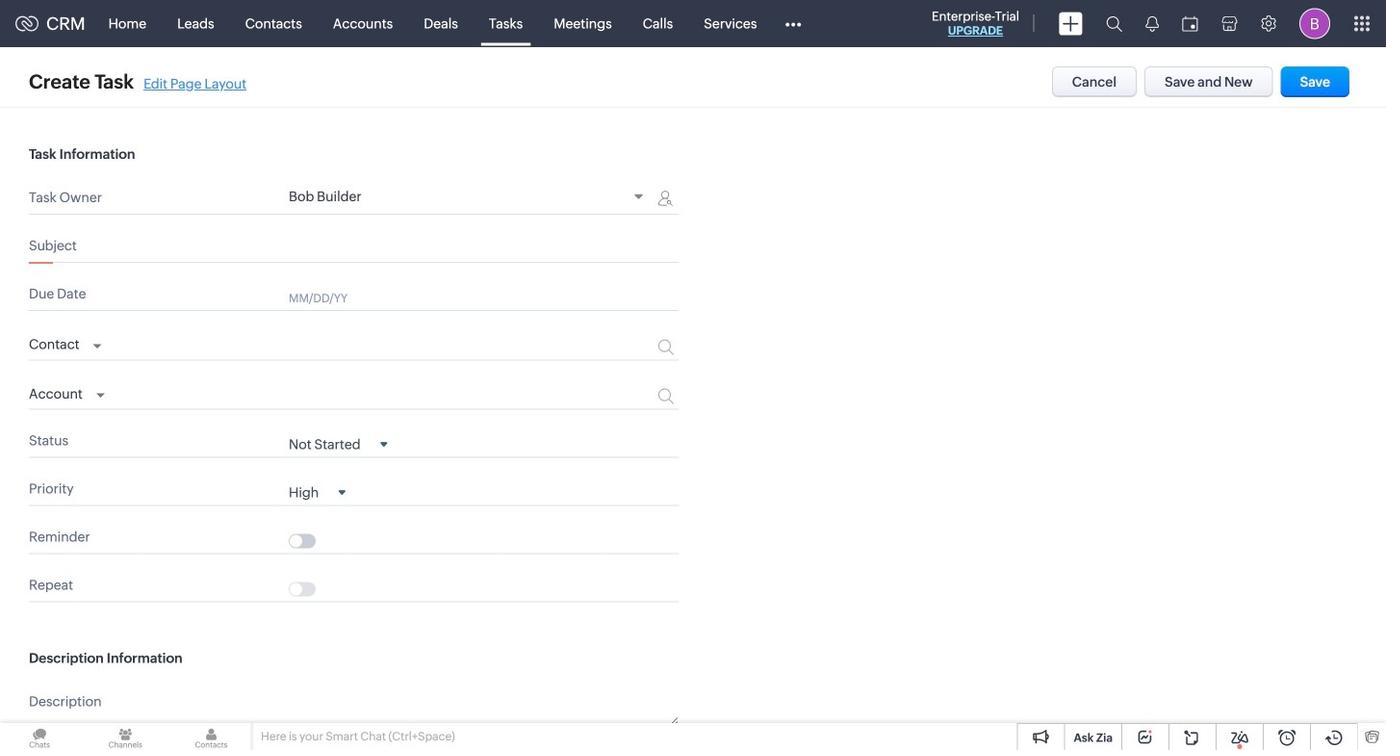 Task type: describe. For each thing, give the bounding box(es) containing it.
channels image
[[86, 723, 165, 750]]

search image
[[1106, 15, 1123, 32]]

logo image
[[15, 16, 39, 31]]

Other Modules field
[[773, 8, 814, 39]]

contacts image
[[172, 723, 251, 750]]

signals image
[[1146, 15, 1159, 32]]

calendar image
[[1182, 16, 1199, 31]]

profile image
[[1300, 8, 1331, 39]]

chats image
[[0, 723, 79, 750]]

mm/dd/yy text field
[[289, 290, 620, 305]]



Task type: locate. For each thing, give the bounding box(es) containing it.
profile element
[[1288, 0, 1342, 47]]

None text field
[[289, 690, 679, 726]]

signals element
[[1134, 0, 1171, 47]]

create menu element
[[1048, 0, 1095, 47]]

search element
[[1095, 0, 1134, 47]]

create menu image
[[1059, 12, 1083, 35]]

None button
[[1052, 66, 1137, 97], [1145, 66, 1273, 97], [1281, 66, 1350, 97], [1052, 66, 1137, 97], [1145, 66, 1273, 97], [1281, 66, 1350, 97]]

None field
[[289, 189, 650, 207], [29, 332, 102, 355], [29, 381, 105, 404], [289, 436, 388, 452], [289, 484, 346, 500], [289, 189, 650, 207], [29, 332, 102, 355], [29, 381, 105, 404], [289, 436, 388, 452], [289, 484, 346, 500]]



